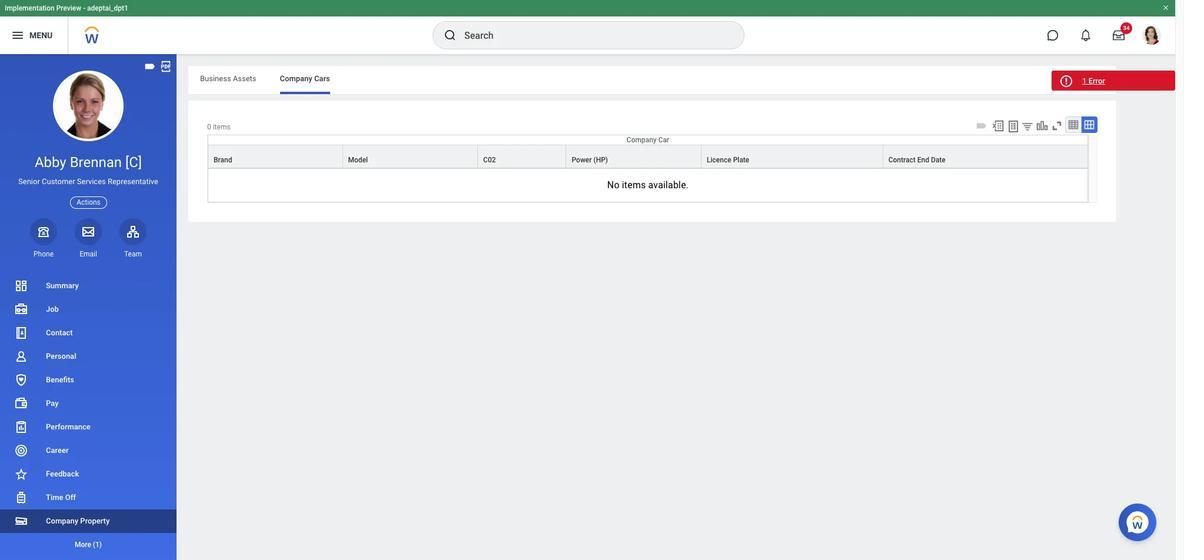 Task type: vqa. For each thing, say whether or not it's contained in the screenshot.
search icon
yes



Task type: describe. For each thing, give the bounding box(es) containing it.
personal image
[[14, 350, 28, 364]]

items for no
[[622, 180, 646, 191]]

-
[[83, 4, 85, 12]]

senior
[[18, 177, 40, 186]]

personal link
[[0, 345, 177, 368]]

expand table image
[[1084, 119, 1095, 131]]

adeptai_dpt1
[[87, 4, 128, 12]]

team
[[124, 250, 142, 258]]

available.
[[648, 180, 689, 191]]

34
[[1123, 25, 1130, 31]]

more (1) button
[[0, 538, 177, 552]]

1 error button
[[1052, 71, 1175, 91]]

power (hp) button
[[566, 145, 701, 168]]

company property link
[[0, 510, 177, 533]]

menu button
[[0, 16, 68, 54]]

pay link
[[0, 392, 177, 416]]

licence plate
[[707, 156, 749, 164]]

more (1)
[[75, 541, 102, 549]]

benefits link
[[0, 368, 177, 392]]

navigation pane region
[[0, 54, 177, 560]]

car
[[658, 136, 669, 144]]

expand/collapse chart image
[[1036, 119, 1049, 132]]

notifications large image
[[1080, 29, 1092, 41]]

inbox large image
[[1113, 29, 1125, 41]]

job
[[46, 305, 59, 314]]

search image
[[443, 28, 457, 42]]

Search Workday  search field
[[464, 22, 720, 48]]

assets
[[233, 74, 256, 83]]

contract end date button
[[883, 145, 1088, 168]]

power (hp)
[[572, 156, 608, 164]]

job image
[[14, 303, 28, 317]]

email button
[[75, 218, 102, 259]]

performance image
[[14, 420, 28, 434]]

menu banner
[[0, 0, 1175, 54]]

job link
[[0, 298, 177, 321]]

error
[[1089, 77, 1105, 85]]

tag image
[[144, 60, 157, 73]]

contract
[[889, 156, 916, 164]]

implementation preview -   adeptai_dpt1
[[5, 4, 128, 12]]

1 error
[[1082, 77, 1105, 85]]

c02 button
[[478, 145, 566, 168]]

power
[[572, 156, 592, 164]]

summary
[[46, 281, 79, 290]]

licence plate button
[[702, 145, 883, 168]]

contact image
[[14, 326, 28, 340]]

contact link
[[0, 321, 177, 345]]

contact
[[46, 328, 73, 337]]

summary link
[[0, 274, 177, 298]]

mail image
[[81, 225, 95, 239]]

view team image
[[126, 225, 140, 239]]

phone button
[[30, 218, 57, 259]]

c02
[[483, 156, 496, 164]]

company cars
[[280, 74, 330, 83]]

no items available.
[[607, 180, 689, 191]]

contract end date
[[889, 156, 946, 164]]

brennan
[[70, 154, 122, 171]]

company property image
[[14, 514, 28, 529]]

phone image
[[35, 225, 52, 239]]

company car button
[[208, 135, 1088, 145]]

preview
[[56, 4, 81, 12]]

time
[[46, 493, 63, 502]]

senior customer services representative
[[18, 177, 158, 186]]

exclamation image
[[1062, 77, 1071, 86]]

feedback image
[[14, 467, 28, 481]]

implementation
[[5, 4, 55, 12]]

phone
[[34, 250, 54, 258]]

summary image
[[14, 279, 28, 293]]

team link
[[119, 218, 147, 259]]

time off
[[46, 493, 76, 502]]

export to excel image
[[992, 119, 1005, 132]]

cars
[[314, 74, 330, 83]]

personal
[[46, 352, 76, 361]]

0 items
[[207, 123, 230, 131]]



Task type: locate. For each thing, give the bounding box(es) containing it.
no
[[607, 180, 620, 191]]

1 vertical spatial company
[[627, 136, 657, 144]]

business
[[200, 74, 231, 83]]

0 horizontal spatial company
[[46, 517, 78, 526]]

(1)
[[93, 541, 102, 549]]

2 horizontal spatial company
[[627, 136, 657, 144]]

table image
[[1068, 119, 1079, 131]]

phone abby brennan [c] element
[[30, 249, 57, 259]]

email abby brennan [c] element
[[75, 249, 102, 259]]

end
[[917, 156, 929, 164]]

company car
[[627, 136, 669, 144]]

property
[[80, 517, 110, 526]]

career image
[[14, 444, 28, 458]]

view printable version (pdf) image
[[160, 60, 172, 73]]

0 horizontal spatial items
[[213, 123, 230, 131]]

company
[[280, 74, 312, 83], [627, 136, 657, 144], [46, 517, 78, 526]]

0
[[207, 123, 211, 131]]

(hp)
[[594, 156, 608, 164]]

fullscreen image
[[1051, 119, 1064, 132]]

representative
[[108, 177, 158, 186]]

list
[[0, 274, 177, 557]]

abby brennan [c]
[[35, 154, 142, 171]]

customer
[[42, 177, 75, 186]]

company for company cars
[[280, 74, 312, 83]]

tab list containing business assets
[[188, 66, 1117, 94]]

items for 0
[[213, 123, 230, 131]]

benefits
[[46, 376, 74, 384]]

items
[[213, 123, 230, 131], [622, 180, 646, 191]]

brand button
[[208, 145, 342, 168]]

company for company property
[[46, 517, 78, 526]]

close environment banner image
[[1162, 4, 1170, 11]]

company property
[[46, 517, 110, 526]]

export to worksheets image
[[1006, 119, 1021, 134]]

abby
[[35, 154, 66, 171]]

justify image
[[11, 28, 25, 42]]

pay image
[[14, 397, 28, 411]]

company for company car
[[627, 136, 657, 144]]

plate
[[733, 156, 749, 164]]

services
[[77, 177, 106, 186]]

2 vertical spatial company
[[46, 517, 78, 526]]

items right 0
[[213, 123, 230, 131]]

date
[[931, 156, 946, 164]]

actions button
[[70, 196, 107, 209]]

more
[[75, 541, 91, 549]]

toolbar
[[974, 117, 1098, 135]]

menu
[[29, 30, 53, 40]]

[c]
[[125, 154, 142, 171]]

company inside the navigation pane region
[[46, 517, 78, 526]]

items right no
[[622, 180, 646, 191]]

select to filter grid data image
[[1021, 120, 1034, 132]]

company down time off
[[46, 517, 78, 526]]

licence
[[707, 156, 731, 164]]

company up power (hp) popup button
[[627, 136, 657, 144]]

tab list
[[188, 66, 1117, 94]]

career
[[46, 446, 69, 455]]

company inside popup button
[[627, 136, 657, 144]]

0 vertical spatial company
[[280, 74, 312, 83]]

profile logan mcneil image
[[1142, 26, 1161, 47]]

email
[[80, 250, 97, 258]]

1 horizontal spatial company
[[280, 74, 312, 83]]

pay
[[46, 399, 59, 408]]

time off link
[[0, 486, 177, 510]]

actions
[[77, 198, 101, 206]]

row containing brand
[[208, 145, 1088, 168]]

feedback
[[46, 470, 79, 479]]

model
[[348, 156, 368, 164]]

performance link
[[0, 416, 177, 439]]

business assets
[[200, 74, 256, 83]]

performance
[[46, 423, 91, 431]]

1 vertical spatial items
[[622, 180, 646, 191]]

1 horizontal spatial items
[[622, 180, 646, 191]]

team abby brennan [c] element
[[119, 249, 147, 259]]

1
[[1082, 77, 1087, 85]]

company left cars
[[280, 74, 312, 83]]

34 button
[[1106, 22, 1132, 48]]

model button
[[343, 145, 477, 168]]

no items available to be tagged image
[[975, 119, 988, 132]]

benefits image
[[14, 373, 28, 387]]

feedback link
[[0, 463, 177, 486]]

0 vertical spatial items
[[213, 123, 230, 131]]

time off image
[[14, 491, 28, 505]]

list containing summary
[[0, 274, 177, 557]]

career link
[[0, 439, 177, 463]]

brand
[[214, 156, 232, 164]]

more (1) button
[[0, 533, 177, 557]]

company inside "tab list"
[[280, 74, 312, 83]]

off
[[65, 493, 76, 502]]

row
[[208, 145, 1088, 168]]



